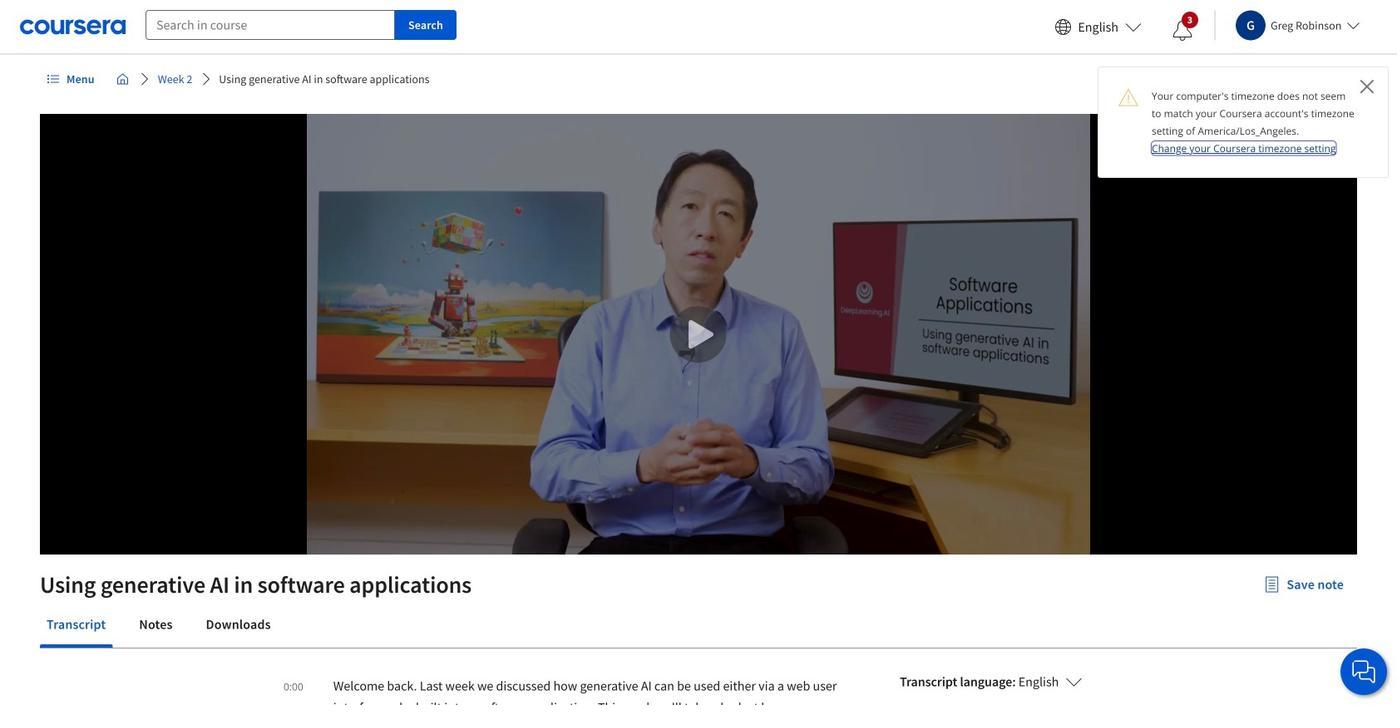 Task type: vqa. For each thing, say whether or not it's contained in the screenshot.
For for Individuals
no



Task type: locate. For each thing, give the bounding box(es) containing it.
home image
[[116, 72, 130, 86]]

Search in course text field
[[146, 10, 395, 40]]



Task type: describe. For each thing, give the bounding box(es) containing it.
related lecture content tabs tab list
[[40, 605, 1357, 648]]

timezone mismatch warning modal dialog
[[1098, 67, 1389, 178]]

coursera image
[[20, 14, 126, 40]]



